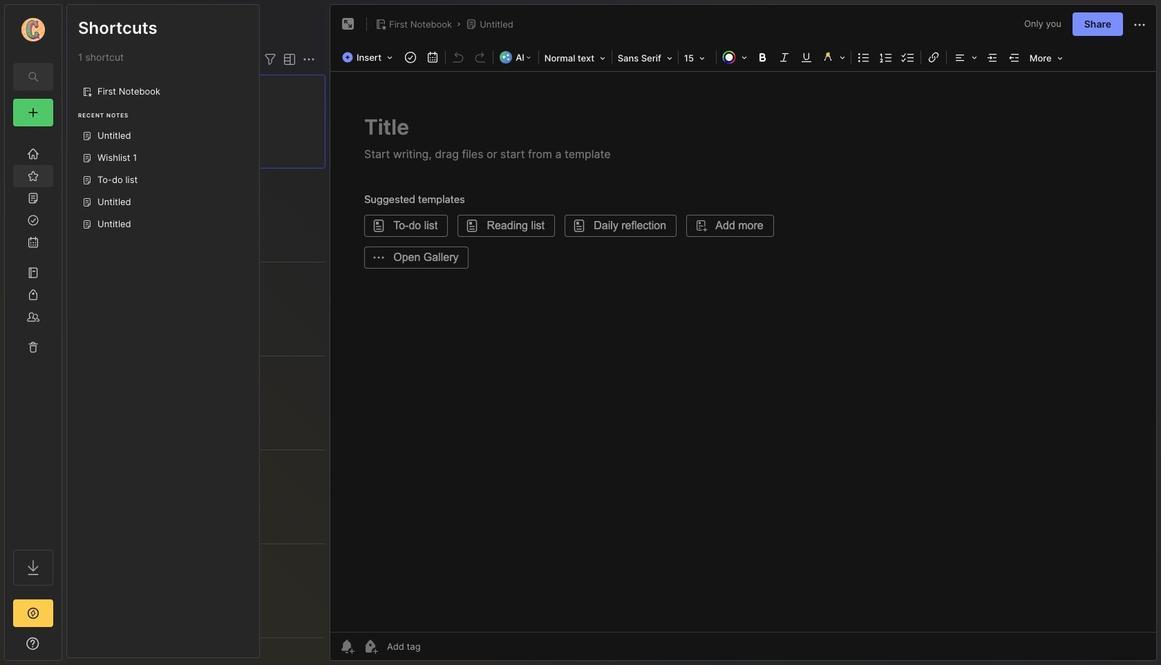 Task type: vqa. For each thing, say whether or not it's contained in the screenshot.
edited on the left of the page
no



Task type: describe. For each thing, give the bounding box(es) containing it.
underline image
[[797, 48, 816, 67]]

WHAT'S NEW field
[[5, 633, 62, 655]]

font family image
[[614, 48, 677, 66]]

bold image
[[753, 48, 772, 67]]

add tag image
[[362, 639, 379, 655]]

note window element
[[330, 4, 1157, 662]]

edit search image
[[25, 68, 41, 85]]

checklist image
[[899, 48, 918, 67]]

alignment image
[[948, 48, 982, 67]]

upgrade image
[[25, 606, 41, 622]]

main element
[[0, 0, 66, 666]]

insert link image
[[924, 48, 944, 67]]

expand note image
[[340, 16, 357, 32]]

Account field
[[5, 16, 62, 44]]

calendar event image
[[423, 48, 443, 67]]

italic image
[[775, 48, 794, 67]]

font color image
[[718, 48, 751, 67]]

home image
[[26, 147, 40, 161]]

Note Editor text field
[[330, 71, 1157, 633]]



Task type: locate. For each thing, give the bounding box(es) containing it.
tree inside main element
[[5, 135, 62, 538]]

bulleted list image
[[854, 48, 874, 67]]

numbered list image
[[876, 48, 896, 67]]

more image
[[1026, 48, 1067, 66]]

outdent image
[[1005, 48, 1024, 67]]

add a reminder image
[[339, 639, 355, 655]]

insert image
[[339, 48, 400, 66]]

heading level image
[[540, 48, 610, 66]]

font size image
[[680, 48, 715, 66]]

account image
[[21, 18, 45, 41]]

indent image
[[983, 48, 1002, 67]]

highlight image
[[818, 48, 850, 67]]

click to expand image
[[60, 640, 71, 657]]

tree
[[5, 135, 62, 538]]

task image
[[401, 48, 420, 67]]



